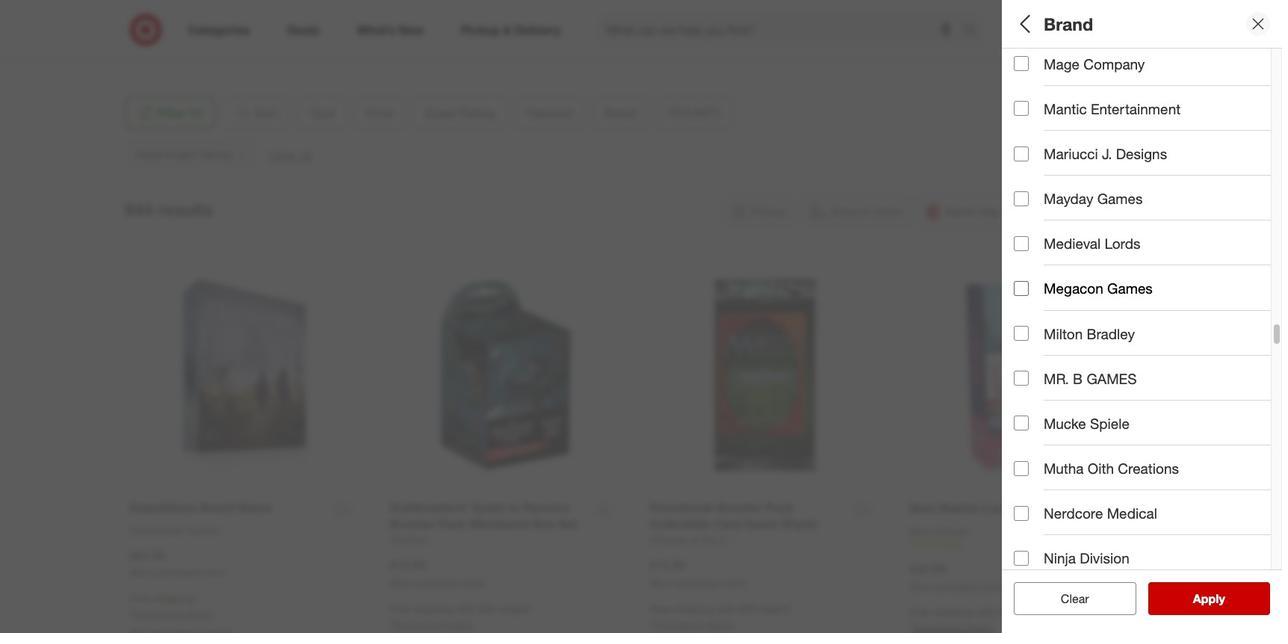 Task type: vqa. For each thing, say whether or not it's contained in the screenshot.
the middle with
yes



Task type: describe. For each thing, give the bounding box(es) containing it.
with for $20.99
[[977, 606, 996, 619]]

purchased for $84.95
[[156, 568, 199, 579]]

mage
[[1044, 55, 1080, 72]]

all
[[1086, 591, 1097, 606]]

commerce
[[163, 12, 215, 25]]

type
[[1015, 59, 1046, 76]]

bradley
[[1087, 325, 1136, 342]]

Mage Company checkbox
[[1015, 56, 1029, 71]]

$35 for $20.99
[[999, 606, 1016, 619]]

$100
[[1244, 130, 1266, 143]]

of
[[1119, 376, 1132, 393]]

creations
[[1119, 460, 1180, 477]]

results for 944 results
[[158, 199, 214, 220]]

apply. inside free shipping * * exclusions apply.
[[187, 608, 215, 621]]

brand for brand
[[1044, 13, 1094, 34]]

mutha oith creations
[[1044, 460, 1180, 477]]

guest
[[1015, 169, 1054, 186]]

mayday
[[1044, 190, 1094, 207]]

technology;
[[1065, 287, 1121, 300]]

1 horizontal spatial games;
[[1111, 78, 1147, 91]]

milton
[[1044, 325, 1083, 342]]

1 link
[[911, 539, 1142, 552]]

when for $18.99
[[390, 578, 414, 589]]

exclusions apply. button for $18.99
[[394, 617, 475, 632]]

exclusions for $18.99
[[394, 618, 444, 631]]

brand 0-hr art & technology; 25th century games; 2f-spiele; 2
[[1015, 268, 1283, 300]]

guest rating
[[1015, 169, 1103, 186]]

$20.99
[[911, 561, 946, 576]]

include
[[1044, 376, 1091, 393]]

purchased for $15.95
[[676, 578, 719, 589]]

featured new
[[1015, 216, 1074, 248]]

$20.99 when purchased online
[[911, 561, 1006, 593]]

nerdcore medical
[[1044, 505, 1158, 522]]

clear all
[[1054, 591, 1097, 606]]

division
[[1080, 550, 1130, 567]]

Mariucci J. Designs checkbox
[[1015, 146, 1029, 161]]

orders* for $20.99
[[1019, 606, 1053, 619]]

art
[[1038, 287, 1052, 300]]

entertainment
[[1091, 100, 1181, 117]]

mr.
[[1044, 370, 1070, 387]]

clear for clear all
[[1054, 591, 1082, 606]]

fpo/apo
[[1015, 326, 1079, 343]]

apply
[[1194, 591, 1226, 606]]

online for $84.95
[[201, 568, 225, 579]]

mariucci j. designs
[[1044, 145, 1168, 162]]

1
[[957, 540, 962, 551]]

park
[[218, 12, 239, 25]]

medical
[[1108, 505, 1158, 522]]

all filters dialog
[[1003, 0, 1283, 633]]

medieval lords
[[1044, 235, 1141, 252]]

0-
[[1015, 287, 1024, 300]]

price
[[1015, 111, 1050, 128]]

2f-
[[1227, 287, 1243, 300]]

exclusions inside free shipping * * exclusions apply.
[[134, 608, 184, 621]]

,
[[180, 27, 183, 40]]

exclusions apply. button for $15.95
[[654, 617, 735, 632]]

Medieval Lords checkbox
[[1015, 236, 1029, 251]]

online for $18.99
[[461, 578, 485, 589]]

filters
[[1040, 13, 1086, 34]]

$50;
[[1158, 130, 1178, 143]]

guest rating button
[[1015, 153, 1283, 206]]

25th
[[1124, 287, 1145, 300]]

shipping for $15.95
[[674, 603, 714, 615]]

clear button
[[1015, 582, 1137, 615]]

collectible
[[1150, 78, 1200, 91]]

2835
[[136, 12, 160, 25]]

$35 for $15.95
[[739, 603, 756, 615]]

Mayday Games checkbox
[[1015, 191, 1029, 206]]

0 horizontal spatial exclusions apply. button
[[134, 607, 215, 622]]

free shipping with $35 orders*
[[911, 606, 1053, 619]]

games for mayday games
[[1098, 190, 1143, 207]]

$25
[[1123, 130, 1140, 143]]

$15.95 when purchased online
[[650, 558, 745, 589]]

MR. B GAMES checkbox
[[1015, 371, 1029, 386]]

$15;
[[1043, 130, 1063, 143]]

rating
[[1058, 169, 1103, 186]]

* down $84.95 when purchased online
[[194, 592, 197, 605]]

free for $15.95
[[650, 603, 671, 615]]

out
[[1095, 376, 1115, 393]]

include out of stock
[[1044, 376, 1170, 393]]

ninja
[[1044, 550, 1077, 567]]

ninja division
[[1044, 550, 1130, 567]]

ga
[[1273, 78, 1283, 91]]

medieval
[[1044, 235, 1101, 252]]

&
[[1055, 287, 1062, 300]]

fitchburg
[[136, 27, 180, 40]]

purchased for $20.99
[[936, 581, 979, 593]]

oith
[[1088, 460, 1115, 477]]

lords
[[1105, 235, 1141, 252]]

exclusions for $15.95
[[654, 618, 704, 631]]

purchased for $18.99
[[416, 578, 459, 589]]

$15
[[1066, 130, 1083, 143]]

company
[[1084, 55, 1146, 72]]

Ninja Division checkbox
[[1015, 551, 1029, 566]]

Milton Bradley checkbox
[[1015, 326, 1029, 341]]

cards;
[[1239, 78, 1270, 91]]

board
[[1015, 78, 1043, 91]]

free for $20.99
[[911, 606, 931, 619]]

hr
[[1024, 287, 1035, 300]]

* down $18.99
[[390, 618, 394, 631]]

Mutha Oith Creations checkbox
[[1015, 461, 1029, 476]]

online for $15.95
[[721, 578, 745, 589]]

online for $20.99
[[982, 581, 1006, 593]]



Task type: locate. For each thing, give the bounding box(es) containing it.
shipping down $84.95 when purchased online
[[154, 592, 194, 605]]

0 vertical spatial games
[[1098, 190, 1143, 207]]

apply. down $18.99 when purchased online
[[447, 618, 475, 631]]

1 horizontal spatial exclusions apply. button
[[394, 617, 475, 632]]

$84.95 when purchased online
[[130, 548, 225, 579]]

brand inside dialog
[[1044, 13, 1094, 34]]

53719
[[201, 27, 230, 40]]

search button
[[957, 13, 993, 49]]

featured
[[1015, 216, 1074, 233]]

wi
[[186, 27, 198, 40]]

1 vertical spatial brand
[[1015, 268, 1055, 285]]

spiele
[[1091, 415, 1130, 432]]

spiele;
[[1243, 287, 1275, 300]]

online inside $18.99 when purchased online
[[461, 578, 485, 589]]

when down $15.95
[[650, 578, 674, 589]]

with down $20.99 when purchased online
[[977, 606, 996, 619]]

j.
[[1103, 145, 1113, 162]]

1 free shipping with $35 orders* * exclusions apply. from the left
[[390, 603, 533, 631]]

free shipping * * exclusions apply.
[[130, 592, 215, 621]]

exclusions down $84.95 when purchased online
[[134, 608, 184, 621]]

mantic
[[1044, 100, 1088, 117]]

Include out of stock checkbox
[[1015, 377, 1029, 392]]

new
[[1015, 235, 1036, 248]]

brand inside brand 0-hr art & technology; 25th century games; 2f-spiele; 2
[[1015, 268, 1055, 285]]

clear all button
[[1015, 582, 1137, 615]]

with for $15.95
[[717, 603, 736, 615]]

0 horizontal spatial games;
[[1046, 78, 1082, 91]]

1 horizontal spatial results
[[1203, 591, 1242, 606]]

apply. down '$15.95 when purchased online'
[[707, 618, 735, 631]]

mariucci
[[1044, 145, 1099, 162]]

results for see results
[[1203, 591, 1242, 606]]

see
[[1178, 591, 1200, 606]]

with
[[457, 603, 476, 615], [717, 603, 736, 615], [977, 606, 996, 619]]

$100;
[[1215, 130, 1241, 143]]

shipping inside free shipping * * exclusions apply.
[[154, 592, 194, 605]]

b
[[1074, 370, 1083, 387]]

2 horizontal spatial exclusions
[[654, 618, 704, 631]]

when
[[130, 568, 153, 579], [390, 578, 414, 589], [650, 578, 674, 589], [911, 581, 934, 593]]

free down $18.99
[[390, 603, 411, 615]]

purchased down $20.99
[[936, 581, 979, 593]]

free down $20.99
[[911, 606, 931, 619]]

2 horizontal spatial with
[[977, 606, 996, 619]]

2 free shipping with $35 orders* * exclusions apply. from the left
[[650, 603, 793, 631]]

944 results
[[124, 199, 214, 220]]

$15.95
[[650, 558, 686, 573]]

shipping down $18.99 when purchased online
[[414, 603, 454, 615]]

when for $15.95
[[650, 578, 674, 589]]

when inside $18.99 when purchased online
[[390, 578, 414, 589]]

orders* for $15.95
[[759, 603, 793, 615]]

2 horizontal spatial $35
[[999, 606, 1016, 619]]

$35 down ninja division checkbox on the right of the page
[[999, 606, 1016, 619]]

0 vertical spatial brand
[[1044, 13, 1094, 34]]

card
[[1085, 78, 1108, 91]]

1 clear from the left
[[1054, 591, 1082, 606]]

0 horizontal spatial with
[[457, 603, 476, 615]]

mucke spiele
[[1044, 415, 1130, 432]]

$50
[[1181, 130, 1198, 143]]

2 clear from the left
[[1062, 591, 1090, 606]]

brand dialog
[[1003, 0, 1283, 633]]

2 horizontal spatial apply.
[[707, 618, 735, 631]]

purchased inside '$15.95 when purchased online'
[[676, 578, 719, 589]]

purchased down $18.99
[[416, 578, 459, 589]]

1 horizontal spatial exclusions
[[394, 618, 444, 631]]

mage company
[[1044, 55, 1146, 72]]

apply. down $84.95 when purchased online
[[187, 608, 215, 621]]

2
[[1278, 287, 1283, 300]]

drive
[[242, 12, 266, 25]]

free
[[130, 592, 151, 605], [390, 603, 411, 615], [650, 603, 671, 615], [911, 606, 931, 619]]

results inside button
[[1203, 591, 1242, 606]]

Nerdcore Medical checkbox
[[1015, 506, 1029, 521]]

purchased inside $20.99 when purchased online
[[936, 581, 979, 593]]

with down '$15.95 when purchased online'
[[717, 603, 736, 615]]

megacon games
[[1044, 280, 1153, 297]]

exclusions apply. button down $18.99 when purchased online
[[394, 617, 475, 632]]

shipping for $18.99
[[414, 603, 454, 615]]

when down $20.99
[[911, 581, 934, 593]]

see results button
[[1149, 582, 1271, 615]]

games; left "2f-" at the right top
[[1188, 287, 1224, 300]]

clear down ninja division
[[1062, 591, 1090, 606]]

944
[[124, 199, 153, 220]]

orders* for $18.99
[[499, 603, 533, 615]]

apply. for $15.95
[[707, 618, 735, 631]]

2 horizontal spatial exclusions apply. button
[[654, 617, 735, 632]]

results
[[158, 199, 214, 220], [1203, 591, 1242, 606]]

designs
[[1117, 145, 1168, 162]]

$35 down '$15.95 when purchased online'
[[739, 603, 756, 615]]

0 horizontal spatial apply.
[[187, 608, 215, 621]]

0 vertical spatial results
[[158, 199, 214, 220]]

with for $18.99
[[457, 603, 476, 615]]

results right see
[[1203, 591, 1242, 606]]

exclusions apply. button down '$15.95 when purchased online'
[[654, 617, 735, 632]]

free inside free shipping * * exclusions apply.
[[130, 592, 151, 605]]

mutha
[[1044, 460, 1084, 477]]

$84.95
[[130, 548, 166, 563]]

free for $18.99
[[390, 603, 411, 615]]

0 horizontal spatial exclusions
[[134, 608, 184, 621]]

apply button
[[1149, 582, 1271, 615]]

when down $18.99
[[390, 578, 414, 589]]

1 vertical spatial results
[[1203, 591, 1242, 606]]

2 horizontal spatial games;
[[1188, 287, 1224, 300]]

megacon
[[1044, 280, 1104, 297]]

games;
[[1046, 78, 1082, 91], [1111, 78, 1147, 91], [1188, 287, 1224, 300]]

What can we help you find? suggestions appear below search field
[[598, 13, 967, 46]]

when inside $20.99 when purchased online
[[911, 581, 934, 593]]

2 horizontal spatial orders*
[[1019, 606, 1053, 619]]

shipping for $20.99
[[934, 606, 974, 619]]

purchased down $15.95
[[676, 578, 719, 589]]

exclusions down $18.99 when purchased online
[[394, 618, 444, 631]]

games; down company
[[1111, 78, 1147, 91]]

milton bradley
[[1044, 325, 1136, 342]]

mayday games
[[1044, 190, 1143, 207]]

brand
[[1044, 13, 1094, 34], [1015, 268, 1055, 285]]

games; inside brand 0-hr art & technology; 25th century games; 2f-spiele; 2
[[1188, 287, 1224, 300]]

exclusions down '$15.95 when purchased online'
[[654, 618, 704, 631]]

$25;
[[1101, 130, 1120, 143]]

see results
[[1178, 591, 1242, 606]]

$18.99
[[390, 558, 426, 573]]

trading
[[1202, 78, 1236, 91]]

online inside $84.95 when purchased online
[[201, 568, 225, 579]]

$35 down $18.99 when purchased online
[[479, 603, 496, 615]]

all filters
[[1015, 13, 1086, 34]]

shipping down $20.99 when purchased online
[[934, 606, 974, 619]]

0 horizontal spatial results
[[158, 199, 214, 220]]

$0
[[1015, 130, 1026, 143]]

1 horizontal spatial free shipping with $35 orders* * exclusions apply.
[[650, 603, 793, 631]]

clear inside brand dialog
[[1062, 591, 1090, 606]]

* down $15.95
[[650, 618, 654, 631]]

free down $15.95
[[650, 603, 671, 615]]

games
[[1087, 370, 1138, 387]]

exclusions
[[134, 608, 184, 621], [394, 618, 444, 631], [654, 618, 704, 631]]

results right 944
[[158, 199, 214, 220]]

all
[[1015, 13, 1035, 34]]

brand up hr
[[1015, 268, 1055, 285]]

free down $84.95
[[130, 592, 151, 605]]

1 horizontal spatial $35
[[739, 603, 756, 615]]

Megacon Games checkbox
[[1015, 281, 1029, 296]]

0 horizontal spatial free shipping with $35 orders* * exclusions apply.
[[390, 603, 533, 631]]

fpo/apo button
[[1015, 310, 1283, 363]]

* down $84.95
[[130, 608, 134, 621]]

clear left all
[[1054, 591, 1082, 606]]

purchased up free shipping * * exclusions apply. on the left
[[156, 568, 199, 579]]

Mantic Entertainment checkbox
[[1015, 101, 1029, 116]]

1 horizontal spatial orders*
[[759, 603, 793, 615]]

purchased
[[156, 568, 199, 579], [416, 578, 459, 589], [676, 578, 719, 589], [936, 581, 979, 593]]

games for megacon games
[[1108, 280, 1153, 297]]

1 vertical spatial games
[[1108, 280, 1153, 297]]

stock
[[1136, 376, 1170, 393]]

clear inside all filters dialog
[[1054, 591, 1082, 606]]

century
[[1148, 287, 1185, 300]]

when for $84.95
[[130, 568, 153, 579]]

1 horizontal spatial with
[[717, 603, 736, 615]]

with down $18.99 when purchased online
[[457, 603, 476, 615]]

$35
[[479, 603, 496, 615], [739, 603, 756, 615], [999, 606, 1016, 619]]

free shipping with $35 orders* * exclusions apply. down $18.99 when purchased online
[[390, 603, 533, 631]]

price $0  –  $15; $15  –  $25; $25  –  $50; $50  –  $100; $100  –  
[[1015, 111, 1283, 143]]

brand up mage
[[1044, 13, 1094, 34]]

free shipping with $35 orders* * exclusions apply. down '$15.95 when purchased online'
[[650, 603, 793, 631]]

free shipping with $35 orders* * exclusions apply. for $15.95
[[650, 603, 793, 631]]

$35 for $18.99
[[479, 603, 496, 615]]

purchased inside $18.99 when purchased online
[[416, 578, 459, 589]]

mucke
[[1044, 415, 1087, 432]]

purchased inside $84.95 when purchased online
[[156, 568, 199, 579]]

when for $20.99
[[911, 581, 934, 593]]

1 horizontal spatial apply.
[[447, 618, 475, 631]]

apply. for $18.99
[[447, 618, 475, 631]]

shipping down '$15.95 when purchased online'
[[674, 603, 714, 615]]

0 horizontal spatial orders*
[[499, 603, 533, 615]]

games; down mage
[[1046, 78, 1082, 91]]

nerdcore
[[1044, 505, 1104, 522]]

search
[[957, 24, 993, 39]]

online inside $20.99 when purchased online
[[982, 581, 1006, 593]]

brand for brand 0-hr art & technology; 25th century games; 2f-spiele; 2
[[1015, 268, 1055, 285]]

clear for clear
[[1062, 591, 1090, 606]]

exclusions apply. button down $84.95 when purchased online
[[134, 607, 215, 622]]

free shipping with $35 orders* * exclusions apply.
[[390, 603, 533, 631], [650, 603, 793, 631]]

free shipping with $35 orders* * exclusions apply. for $18.99
[[390, 603, 533, 631]]

when inside '$15.95 when purchased online'
[[650, 578, 674, 589]]

when inside $84.95 when purchased online
[[130, 568, 153, 579]]

Mucke Spiele checkbox
[[1015, 416, 1029, 431]]

orders*
[[499, 603, 533, 615], [759, 603, 793, 615], [1019, 606, 1053, 619]]

apply.
[[187, 608, 215, 621], [447, 618, 475, 631], [707, 618, 735, 631]]

0 horizontal spatial $35
[[479, 603, 496, 615]]

when down $84.95
[[130, 568, 153, 579]]

mr. b games
[[1044, 370, 1138, 387]]

online inside '$15.95 when purchased online'
[[721, 578, 745, 589]]



